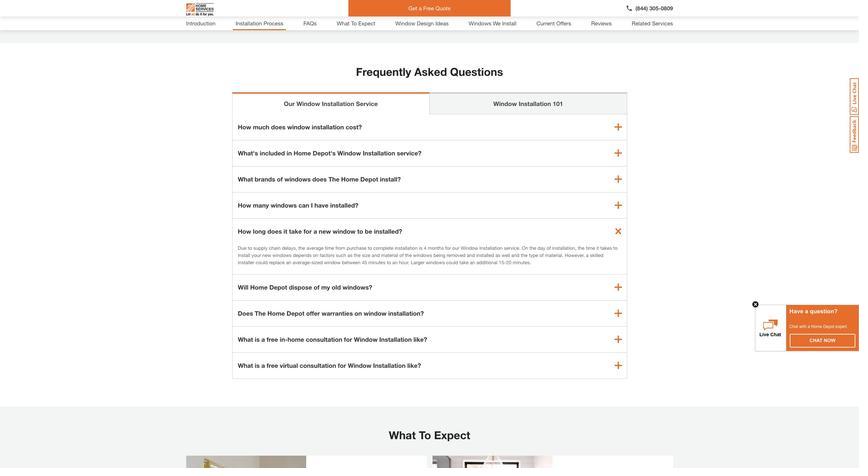Task type: vqa. For each thing, say whether or not it's contained in the screenshot.
material
yes



Task type: describe. For each thing, give the bounding box(es) containing it.
installation?
[[389, 309, 424, 317]]

windows
[[469, 20, 492, 26]]

1 vertical spatial consultation
[[300, 362, 336, 369]]

minutes.
[[513, 259, 531, 265]]

dispose
[[289, 283, 312, 291]]

brands
[[255, 175, 275, 183]]

in-
[[280, 336, 288, 343]]

my
[[321, 283, 330, 291]]

window up from in the left bottom of the page
[[333, 227, 356, 235]]

introduction
[[186, 20, 216, 26]]

of down "day"
[[540, 252, 544, 258]]

install?
[[380, 175, 401, 183]]

on inside due to supply chain delays, the average time from purchase to complete installation is 4 months for our window installation service. on the day of installation, the time it takes to install your new windows depends on factors such as the size and material of the windows being removed and installed as well and the type of material. however, a skilled installer could replace an average-sized window between 45 minutes to an hour. larger windows could take an additional 15-20 minutes.
[[313, 252, 319, 258]]

installed
[[477, 252, 494, 258]]

of right "day"
[[547, 245, 551, 251]]

3 an from the left
[[470, 259, 476, 265]]

window left installation?
[[364, 309, 387, 317]]

have
[[790, 308, 804, 315]]

window design ideas
[[396, 20, 449, 26]]

current offers
[[537, 20, 572, 26]]

depot left offer
[[287, 309, 305, 317]]

0 vertical spatial new
[[319, 227, 331, 235]]

services
[[653, 20, 674, 26]]

skilled
[[590, 252, 604, 258]]

to right due
[[248, 245, 252, 251]]

install
[[503, 20, 517, 26]]

windows up the replace
[[273, 252, 292, 258]]

what is a free virtual consultation for window installation like?
[[238, 362, 421, 369]]

installation,
[[553, 245, 577, 251]]

delays,
[[282, 245, 297, 251]]

question?
[[810, 308, 838, 315]]

free
[[424, 5, 434, 11]]

15-
[[499, 259, 506, 265]]

how for how much does window installation cost?
[[238, 123, 251, 131]]

the up type
[[530, 245, 537, 251]]

your
[[252, 252, 261, 258]]

quote
[[436, 5, 451, 11]]

what brands of windows does the home depot install?
[[238, 175, 401, 183]]

chat
[[790, 324, 799, 329]]

i
[[311, 201, 313, 209]]

depot left the dispose
[[270, 283, 287, 291]]

live chat image
[[850, 78, 860, 115]]

take inside due to supply chain delays, the average time from purchase to complete installation is 4 months for our window installation service. on the day of installation, the time it takes to install your new windows depends on factors such as the size and material of the windows being removed and installed as well and the type of material. however, a skilled installer could replace an average-sized window between 45 minutes to an hour. larger windows could take an additional 15-20 minutes.
[[460, 259, 469, 265]]

for down what is a free in-home consultation for window installation like?
[[338, 362, 346, 369]]

of left my
[[314, 283, 320, 291]]

many
[[253, 201, 269, 209]]

(844) 305-0809
[[636, 5, 674, 11]]

home
[[288, 336, 304, 343]]

the up depends
[[299, 245, 305, 251]]

factors
[[320, 252, 335, 258]]

window down the our
[[287, 123, 310, 131]]

offers
[[557, 20, 572, 26]]

with
[[800, 324, 807, 329]]

0 horizontal spatial expect
[[359, 20, 376, 26]]

windows down being
[[426, 259, 445, 265]]

what for virtual
[[238, 362, 253, 369]]

1 vertical spatial like?
[[408, 362, 421, 369]]

how much does window installation cost?
[[238, 123, 362, 131]]

have
[[315, 201, 329, 209]]

1 vertical spatial to
[[419, 429, 431, 442]]

home up in-
[[268, 309, 285, 317]]

ideas
[[436, 20, 449, 26]]

installer
[[238, 259, 255, 265]]

our window installation service
[[284, 100, 378, 107]]

we
[[493, 20, 501, 26]]

type
[[529, 252, 539, 258]]

service.
[[504, 245, 521, 251]]

how long does it take for a new window to be installed?
[[238, 227, 402, 235]]

process
[[264, 20, 284, 26]]

get
[[409, 5, 418, 11]]

how for how long does it take for a new window to be installed?
[[238, 227, 251, 235]]

depot left install?
[[361, 175, 378, 183]]

chat now
[[810, 338, 836, 343]]

1 vertical spatial on
[[355, 309, 362, 317]]

windows up how many windows can i have installed?
[[285, 175, 311, 183]]

windows we install
[[469, 20, 517, 26]]

is for what is a free virtual consultation for window installation like?
[[255, 362, 260, 369]]

related services
[[632, 20, 674, 26]]

free for in-
[[267, 336, 278, 343]]

installation inside due to supply chain delays, the average time from purchase to complete installation is 4 months for our window installation service. on the day of installation, the time it takes to install your new windows depends on factors such as the size and material of the windows being removed and installed as well and the type of material. however, a skilled installer could replace an average-sized window between 45 minutes to an hour. larger windows could take an additional 15-20 minutes.
[[480, 245, 503, 251]]

warranties
[[322, 309, 353, 317]]

does the home depot offer warranties on window installation?
[[238, 309, 424, 317]]

what is a free in-home consultation for window installation like?
[[238, 336, 428, 343]]

chat
[[810, 338, 823, 343]]

2 time from the left
[[586, 245, 596, 251]]

2 could from the left
[[447, 259, 458, 265]]

related
[[632, 20, 651, 26]]

0 horizontal spatial installation
[[312, 123, 344, 131]]

a up average
[[314, 227, 317, 235]]

0 vertical spatial the
[[329, 175, 340, 183]]

1 and from the left
[[372, 252, 380, 258]]

is for what is a free in-home consultation for window installation like?
[[255, 336, 260, 343]]

can
[[299, 201, 309, 209]]

depot left expert.
[[824, 324, 835, 329]]

service?
[[397, 149, 422, 157]]

to down material
[[387, 259, 391, 265]]

the up however,
[[578, 245, 585, 251]]

between
[[342, 259, 361, 265]]

chat with a home depot expert.
[[790, 324, 849, 329]]

0 horizontal spatial take
[[289, 227, 302, 235]]

to right takes
[[614, 245, 618, 251]]

to left be
[[358, 227, 363, 235]]

have a question?
[[790, 308, 838, 315]]

window inside due to supply chain delays, the average time from purchase to complete installation is 4 months for our window installation service. on the day of installation, the time it takes to install your new windows depends on factors such as the size and material of the windows being removed and installed as well and the type of material. however, a skilled installer could replace an average-sized window between 45 minutes to an hour. larger windows could take an additional 15-20 minutes.
[[324, 259, 341, 265]]

windows down '4'
[[413, 252, 432, 258]]

size
[[362, 252, 371, 258]]

what's
[[238, 149, 258, 157]]

get a free quote
[[409, 5, 451, 11]]

asked
[[415, 65, 447, 78]]

0 vertical spatial it
[[284, 227, 288, 235]]

101
[[553, 100, 564, 107]]

1 an from the left
[[286, 259, 292, 265]]

window install enhanced before after1 desktop image
[[221, 0, 638, 10]]

chat now link
[[791, 334, 856, 347]]

cost?
[[346, 123, 362, 131]]

for down warranties
[[344, 336, 353, 343]]

1 vertical spatial the
[[255, 309, 266, 317]]

what for in-
[[238, 336, 253, 343]]

larger
[[411, 259, 425, 265]]

old
[[332, 283, 341, 291]]

windows?
[[343, 283, 372, 291]]

will home depot dispose of my old windows?
[[238, 283, 372, 291]]

supply
[[254, 245, 268, 251]]

do it for you logo image
[[186, 0, 214, 19]]

additional
[[477, 259, 498, 265]]

0 vertical spatial installed?
[[330, 201, 359, 209]]

0 vertical spatial like?
[[414, 336, 428, 343]]

20
[[506, 259, 512, 265]]

home right in on the left of the page
[[294, 149, 311, 157]]

a window installer installing a new remodel window; orange checklist icon image
[[186, 456, 306, 468]]

depends
[[293, 252, 312, 258]]

1 could from the left
[[256, 259, 268, 265]]



Task type: locate. For each thing, give the bounding box(es) containing it.
0 horizontal spatial and
[[372, 252, 380, 258]]

1 horizontal spatial installed?
[[374, 227, 402, 235]]

due to supply chain delays, the average time from purchase to complete installation is 4 months for our window installation service. on the day of installation, the time it takes to install your new windows depends on factors such as the size and material of the windows being removed and installed as well and the type of material. however, a skilled installer could replace an average-sized window between 45 minutes to an hour. larger windows could take an additional 15-20 minutes.
[[238, 245, 618, 265]]

1 horizontal spatial new
[[319, 227, 331, 235]]

2 vertical spatial does
[[268, 227, 282, 235]]

as
[[348, 252, 353, 258], [496, 252, 501, 258]]

the up hour. at the left bottom
[[405, 252, 412, 258]]

consultation up what is a free virtual consultation for window installation like?
[[306, 336, 343, 343]]

3 how from the top
[[238, 227, 251, 235]]

and up minutes
[[372, 252, 380, 258]]

windows left can
[[271, 201, 297, 209]]

feedback link image
[[850, 116, 860, 153]]

replace
[[269, 259, 285, 265]]

how left the much
[[238, 123, 251, 131]]

2 horizontal spatial an
[[470, 259, 476, 265]]

such
[[336, 252, 346, 258]]

window
[[287, 123, 310, 131], [333, 227, 356, 235], [324, 259, 341, 265], [364, 309, 387, 317]]

how for how many windows can i have installed?
[[238, 201, 251, 209]]

0 horizontal spatial it
[[284, 227, 288, 235]]

bathtub with large window in the background; orange toolbelt icon image
[[433, 456, 553, 468]]

new inside due to supply chain delays, the average time from purchase to complete installation is 4 months for our window installation service. on the day of installation, the time it takes to install your new windows depends on factors such as the size and material of the windows being removed and installed as well and the type of material. however, a skilled installer could replace an average-sized window between 45 minutes to an hour. larger windows could take an additional 15-20 minutes.
[[262, 252, 271, 258]]

0 horizontal spatial could
[[256, 259, 268, 265]]

what's included in home depot's window installation service?
[[238, 149, 422, 157]]

it up skilled
[[597, 245, 600, 251]]

0 vertical spatial how
[[238, 123, 251, 131]]

windows
[[285, 175, 311, 183], [271, 201, 297, 209], [273, 252, 292, 258], [413, 252, 432, 258], [426, 259, 445, 265]]

average
[[307, 245, 324, 251]]

depot
[[361, 175, 378, 183], [270, 283, 287, 291], [287, 309, 305, 317], [824, 324, 835, 329]]

on down average
[[313, 252, 319, 258]]

0 horizontal spatial the
[[255, 309, 266, 317]]

an left 'additional'
[[470, 259, 476, 265]]

does for window
[[271, 123, 286, 131]]

take
[[289, 227, 302, 235], [460, 259, 469, 265]]

it up the delays,
[[284, 227, 288, 235]]

like?
[[414, 336, 428, 343], [408, 362, 421, 369]]

a right get
[[419, 5, 422, 11]]

1 as from the left
[[348, 252, 353, 258]]

a right with
[[808, 324, 811, 329]]

1 horizontal spatial to
[[419, 429, 431, 442]]

1 vertical spatial new
[[262, 252, 271, 258]]

0 vertical spatial to
[[351, 20, 357, 26]]

does up have
[[313, 175, 327, 183]]

sized
[[312, 259, 323, 265]]

1 horizontal spatial it
[[597, 245, 600, 251]]

does
[[238, 309, 253, 317]]

an right the replace
[[286, 259, 292, 265]]

0 vertical spatial take
[[289, 227, 302, 235]]

3 and from the left
[[512, 252, 520, 258]]

take down "removed"
[[460, 259, 469, 265]]

of up hour. at the left bottom
[[400, 252, 404, 258]]

0 horizontal spatial on
[[313, 252, 319, 258]]

2 an from the left
[[393, 259, 398, 265]]

0 vertical spatial what to expect
[[337, 20, 376, 26]]

0 horizontal spatial what to expect
[[337, 20, 376, 26]]

to up size
[[368, 245, 372, 251]]

0 vertical spatial is
[[419, 245, 423, 251]]

0 vertical spatial consultation
[[306, 336, 343, 343]]

average-
[[293, 259, 312, 265]]

1 vertical spatial how
[[238, 201, 251, 209]]

1 time from the left
[[325, 245, 334, 251]]

a
[[419, 5, 422, 11], [314, 227, 317, 235], [586, 252, 589, 258], [806, 308, 809, 315], [808, 324, 811, 329], [262, 336, 265, 343], [262, 362, 265, 369]]

1 horizontal spatial what to expect
[[389, 429, 471, 442]]

and down service.
[[512, 252, 520, 258]]

now
[[824, 338, 836, 343]]

on
[[313, 252, 319, 258], [355, 309, 362, 317]]

1 horizontal spatial time
[[586, 245, 596, 251]]

2 how from the top
[[238, 201, 251, 209]]

reviews
[[592, 20, 612, 26]]

as up between
[[348, 252, 353, 258]]

home down what's included in home depot's window installation service?
[[341, 175, 359, 183]]

1 horizontal spatial take
[[460, 259, 469, 265]]

1 horizontal spatial as
[[496, 252, 501, 258]]

consultation right virtual on the bottom left of the page
[[300, 362, 336, 369]]

a inside button
[[419, 5, 422, 11]]

the down on
[[521, 252, 528, 258]]

1 vertical spatial expect
[[434, 429, 471, 442]]

what for does
[[238, 175, 253, 183]]

a right have
[[806, 308, 809, 315]]

does right the much
[[271, 123, 286, 131]]

2 horizontal spatial and
[[512, 252, 520, 258]]

it
[[284, 227, 288, 235], [597, 245, 600, 251]]

get a free quote button
[[349, 0, 511, 16]]

of right brands
[[277, 175, 283, 183]]

install
[[238, 252, 250, 258]]

0 vertical spatial on
[[313, 252, 319, 258]]

does for it
[[268, 227, 282, 235]]

months
[[428, 245, 444, 251]]

well
[[502, 252, 510, 258]]

1 vertical spatial is
[[255, 336, 260, 343]]

a left virtual on the bottom left of the page
[[262, 362, 265, 369]]

on
[[522, 245, 529, 251]]

2 vertical spatial is
[[255, 362, 260, 369]]

expect
[[359, 20, 376, 26], [434, 429, 471, 442]]

service
[[356, 100, 378, 107]]

our
[[284, 100, 295, 107]]

however,
[[565, 252, 585, 258]]

could down "removed"
[[447, 259, 458, 265]]

2 and from the left
[[467, 252, 475, 258]]

frequently asked questions
[[356, 65, 503, 78]]

0 vertical spatial expect
[[359, 20, 376, 26]]

chain
[[269, 245, 281, 251]]

to
[[351, 20, 357, 26], [419, 429, 431, 442]]

for up average
[[304, 227, 312, 235]]

(844)
[[636, 5, 648, 11]]

of
[[277, 175, 283, 183], [547, 245, 551, 251], [400, 252, 404, 258], [540, 252, 544, 258], [314, 283, 320, 291]]

4
[[424, 245, 427, 251]]

1 vertical spatial take
[[460, 259, 469, 265]]

questions
[[450, 65, 503, 78]]

a left in-
[[262, 336, 265, 343]]

does
[[271, 123, 286, 131], [313, 175, 327, 183], [268, 227, 282, 235]]

is left in-
[[255, 336, 260, 343]]

free left in-
[[267, 336, 278, 343]]

could down your
[[256, 259, 268, 265]]

window down the factors
[[324, 259, 341, 265]]

2 free from the top
[[267, 362, 278, 369]]

0 horizontal spatial new
[[262, 252, 271, 258]]

an down material
[[393, 259, 398, 265]]

0 horizontal spatial time
[[325, 245, 334, 251]]

is
[[419, 245, 423, 251], [255, 336, 260, 343], [255, 362, 260, 369]]

1 horizontal spatial the
[[329, 175, 340, 183]]

hour.
[[399, 259, 410, 265]]

be
[[365, 227, 373, 235]]

1 horizontal spatial and
[[467, 252, 475, 258]]

new down supply
[[262, 252, 271, 258]]

installed? up complete
[[374, 227, 402, 235]]

to
[[358, 227, 363, 235], [248, 245, 252, 251], [368, 245, 372, 251], [614, 245, 618, 251], [387, 259, 391, 265]]

does right long on the left of the page
[[268, 227, 282, 235]]

time up the factors
[[325, 245, 334, 251]]

material
[[381, 252, 398, 258]]

1 horizontal spatial expect
[[434, 429, 471, 442]]

1 free from the top
[[267, 336, 278, 343]]

from
[[336, 245, 346, 251]]

1 vertical spatial installed?
[[374, 227, 402, 235]]

0 horizontal spatial as
[[348, 252, 353, 258]]

a inside due to supply chain delays, the average time from purchase to complete installation is 4 months for our window installation service. on the day of installation, the time it takes to install your new windows depends on factors such as the size and material of the windows being removed and installed as well and the type of material. however, a skilled installer could replace an average-sized window between 45 minutes to an hour. larger windows could take an additional 15-20 minutes.
[[586, 252, 589, 258]]

1 how from the top
[[238, 123, 251, 131]]

and left installed
[[467, 252, 475, 258]]

for inside due to supply chain delays, the average time from purchase to complete installation is 4 months for our window installation service. on the day of installation, the time it takes to install your new windows depends on factors such as the size and material of the windows being removed and installed as well and the type of material. however, a skilled installer could replace an average-sized window between 45 minutes to an hour. larger windows could take an additional 15-20 minutes.
[[446, 245, 451, 251]]

complete
[[374, 245, 394, 251]]

1 vertical spatial does
[[313, 175, 327, 183]]

0 horizontal spatial to
[[351, 20, 357, 26]]

could
[[256, 259, 268, 265], [447, 259, 458, 265]]

frequently
[[356, 65, 412, 78]]

is left '4'
[[419, 245, 423, 251]]

1 vertical spatial free
[[267, 362, 278, 369]]

design
[[417, 20, 434, 26]]

removed
[[447, 252, 466, 258]]

installation inside due to supply chain delays, the average time from purchase to complete installation is 4 months for our window installation service. on the day of installation, the time it takes to install your new windows depends on factors such as the size and material of the windows being removed and installed as well and the type of material. however, a skilled installer could replace an average-sized window between 45 minutes to an hour. larger windows could take an additional 15-20 minutes.
[[395, 245, 418, 251]]

the right does
[[255, 309, 266, 317]]

free for virtual
[[267, 362, 278, 369]]

is inside due to supply chain delays, the average time from purchase to complete installation is 4 months for our window installation service. on the day of installation, the time it takes to install your new windows depends on factors such as the size and material of the windows being removed and installed as well and the type of material. however, a skilled installer could replace an average-sized window between 45 minutes to an hour. larger windows could take an additional 15-20 minutes.
[[419, 245, 423, 251]]

1 vertical spatial what to expect
[[389, 429, 471, 442]]

0 vertical spatial free
[[267, 336, 278, 343]]

expert.
[[836, 324, 849, 329]]

how
[[238, 123, 251, 131], [238, 201, 251, 209], [238, 227, 251, 235]]

0 vertical spatial installation
[[312, 123, 344, 131]]

1 horizontal spatial on
[[355, 309, 362, 317]]

0 horizontal spatial installed?
[[330, 201, 359, 209]]

installation up hour. at the left bottom
[[395, 245, 418, 251]]

material.
[[545, 252, 564, 258]]

the
[[329, 175, 340, 183], [255, 309, 266, 317]]

is left virtual on the bottom left of the page
[[255, 362, 260, 369]]

time
[[325, 245, 334, 251], [586, 245, 596, 251]]

a left skilled
[[586, 252, 589, 258]]

home right with
[[812, 324, 823, 329]]

free
[[267, 336, 278, 343], [267, 362, 278, 369]]

on right warranties
[[355, 309, 362, 317]]

0 horizontal spatial an
[[286, 259, 292, 265]]

1 horizontal spatial installation
[[395, 245, 418, 251]]

2 as from the left
[[496, 252, 501, 258]]

time up skilled
[[586, 245, 596, 251]]

as left well
[[496, 252, 501, 258]]

0809
[[661, 5, 674, 11]]

installation down our window installation service
[[312, 123, 344, 131]]

window inside due to supply chain delays, the average time from purchase to complete installation is 4 months for our window installation service. on the day of installation, the time it takes to install your new windows depends on factors such as the size and material of the windows being removed and installed as well and the type of material. however, a skilled installer could replace an average-sized window between 45 minutes to an hour. larger windows could take an additional 15-20 minutes.
[[461, 245, 479, 251]]

window installation 101
[[494, 100, 564, 107]]

the down what's included in home depot's window installation service?
[[329, 175, 340, 183]]

the down 'purchase'
[[354, 252, 361, 258]]

free left virtual on the bottom left of the page
[[267, 362, 278, 369]]

305-
[[650, 5, 661, 11]]

for left our
[[446, 245, 451, 251]]

take up the delays,
[[289, 227, 302, 235]]

current
[[537, 20, 555, 26]]

minutes
[[369, 259, 386, 265]]

1 horizontal spatial could
[[447, 259, 458, 265]]

included
[[260, 149, 285, 157]]

how many windows can i have installed?
[[238, 201, 359, 209]]

new up average
[[319, 227, 331, 235]]

how left many
[[238, 201, 251, 209]]

2 vertical spatial how
[[238, 227, 251, 235]]

(844) 305-0809 link
[[626, 4, 674, 12]]

1 horizontal spatial an
[[393, 259, 398, 265]]

home right will
[[250, 283, 268, 291]]

in
[[287, 149, 292, 157]]

installed? right have
[[330, 201, 359, 209]]

home
[[294, 149, 311, 157], [341, 175, 359, 183], [250, 283, 268, 291], [268, 309, 285, 317], [812, 324, 823, 329]]

it inside due to supply chain delays, the average time from purchase to complete installation is 4 months for our window installation service. on the day of installation, the time it takes to install your new windows depends on factors such as the size and material of the windows being removed and installed as well and the type of material. however, a skilled installer could replace an average-sized window between 45 minutes to an hour. larger windows could take an additional 15-20 minutes.
[[597, 245, 600, 251]]

1 vertical spatial it
[[597, 245, 600, 251]]

installation process
[[236, 20, 284, 26]]

depot's
[[313, 149, 336, 157]]

1 vertical spatial installation
[[395, 245, 418, 251]]

0 vertical spatial does
[[271, 123, 286, 131]]

how left long on the left of the page
[[238, 227, 251, 235]]



